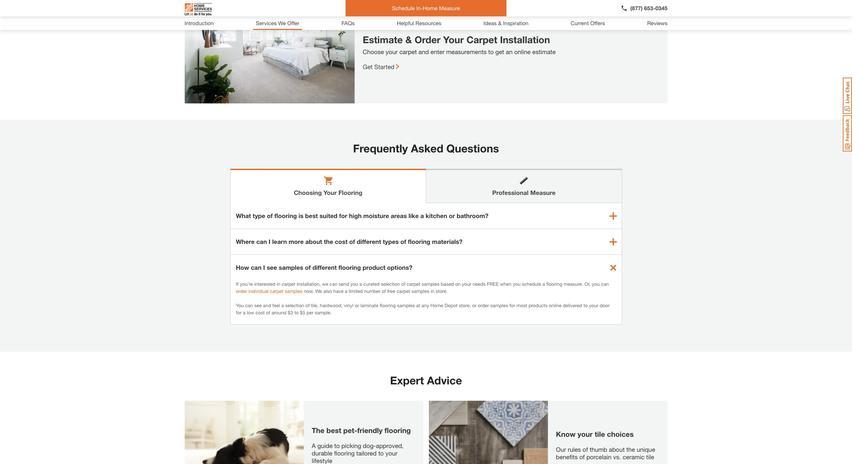 Task type: vqa. For each thing, say whether or not it's contained in the screenshot.
12.0Ah
no



Task type: locate. For each thing, give the bounding box(es) containing it.
i for learn
[[269, 238, 271, 245]]

samples up at
[[412, 288, 430, 294]]

the inside the our rules of thumb about the unique benefits of porcelain vs. ceramic tile
[[627, 446, 636, 453]]

feedback link image
[[844, 115, 853, 152]]

pet-
[[344, 427, 358, 435]]

0 horizontal spatial about
[[306, 238, 322, 245]]

do it for you logo image
[[185, 0, 212, 19]]

0 vertical spatial measure
[[439, 5, 460, 11]]

flooring
[[275, 212, 297, 220], [408, 238, 431, 245], [339, 264, 361, 271], [547, 281, 563, 287], [380, 303, 396, 308], [385, 427, 411, 435], [334, 450, 355, 457]]

services
[[256, 20, 277, 26]]

can inside you can see and feel a selection of tile, hardwood, vinyl or laminate flooring samples at any home depot store, or order samples for most products online delivered to your door for a low cost of around $3 to $5 per sample.
[[245, 303, 253, 308]]

can right where
[[257, 238, 267, 245]]

feel
[[273, 303, 280, 308]]

see down individual at the bottom left of page
[[254, 303, 262, 308]]

started
[[375, 63, 395, 70]]

how can i see samples of different flooring product options?
[[236, 264, 413, 271]]

measure.
[[564, 281, 584, 287]]

order right store,
[[478, 303, 489, 308]]

bedroom with carpet; orange carpet roll icon image
[[185, 1, 355, 103]]

a up limited at bottom left
[[360, 281, 362, 287]]

and down order
[[419, 48, 429, 55]]

benefits
[[556, 453, 578, 461]]

flooring right guide
[[334, 450, 355, 457]]

and inside you can see and feel a selection of tile, hardwood, vinyl or laminate flooring samples at any home depot store, or order samples for most products online delivered to your door for a low cost of around $3 to $5 per sample.
[[263, 303, 271, 308]]

1 vertical spatial your
[[324, 189, 337, 196]]

or right store,
[[473, 303, 477, 308]]

0 horizontal spatial you
[[351, 281, 358, 287]]

1 horizontal spatial tile
[[647, 453, 655, 461]]

online down the installation on the right
[[515, 48, 531, 55]]

1 horizontal spatial see
[[267, 264, 277, 271]]

get
[[496, 48, 505, 55]]

can right how
[[251, 264, 262, 271]]

your right 'on'
[[462, 281, 472, 287]]

carpet right free
[[397, 288, 411, 294]]

of
[[267, 212, 273, 220], [350, 238, 355, 245], [401, 238, 407, 245], [305, 264, 311, 271], [402, 281, 406, 287], [382, 288, 386, 294], [306, 303, 310, 308], [266, 310, 270, 316], [583, 446, 588, 453], [580, 453, 585, 461]]

where can i learn more about the cost of different types of flooring materials?
[[236, 238, 463, 245]]

0 vertical spatial about
[[306, 238, 322, 245]]

1 horizontal spatial in
[[431, 288, 435, 294]]

about right more
[[306, 238, 322, 245]]

1 horizontal spatial selection
[[381, 281, 400, 287]]

0 horizontal spatial measure
[[439, 5, 460, 11]]

store.
[[436, 288, 448, 294]]

a right like
[[421, 212, 424, 220]]

now.
[[304, 288, 314, 294]]

0 horizontal spatial or
[[355, 303, 359, 308]]

0 vertical spatial and
[[419, 48, 429, 55]]

1 horizontal spatial and
[[419, 48, 429, 55]]

different
[[357, 238, 381, 245], [313, 264, 337, 271]]

of left around
[[266, 310, 270, 316]]

interested
[[255, 281, 276, 287]]

resources
[[416, 20, 442, 26]]

door
[[600, 303, 610, 308]]

2 horizontal spatial for
[[510, 303, 516, 308]]

0 vertical spatial for
[[339, 212, 348, 220]]

inspiration
[[504, 20, 529, 26]]

1 vertical spatial for
[[510, 303, 516, 308]]

1 horizontal spatial cost
[[335, 238, 348, 245]]

about inside the our rules of thumb about the unique benefits of porcelain vs. ceramic tile
[[609, 446, 625, 453]]

samples up store.
[[422, 281, 440, 287]]

can right we
[[330, 281, 338, 287]]

cost down the 'suited'
[[335, 238, 348, 245]]

1 vertical spatial i
[[263, 264, 265, 271]]

of right benefits
[[580, 453, 585, 461]]

&
[[499, 20, 502, 26], [406, 34, 412, 45]]

you
[[236, 303, 244, 308]]

0 horizontal spatial online
[[515, 48, 531, 55]]

about
[[306, 238, 322, 245], [609, 446, 625, 453]]

1 vertical spatial about
[[609, 446, 625, 453]]

suited
[[320, 212, 338, 220]]

schedule in-home measure button
[[346, 0, 507, 16]]

your
[[386, 48, 398, 55], [462, 281, 472, 287], [590, 303, 599, 308], [578, 430, 593, 439], [386, 450, 398, 457]]

1 horizontal spatial the
[[627, 446, 636, 453]]

1 vertical spatial home
[[431, 303, 444, 308]]

and for estimate & order your carpet installation
[[419, 48, 429, 55]]

online right products
[[549, 303, 562, 308]]

& down helpful
[[406, 34, 412, 45]]

0 horizontal spatial best
[[305, 212, 318, 220]]

1 vertical spatial cost
[[256, 310, 265, 316]]

order
[[236, 288, 247, 294], [478, 303, 489, 308]]

i left learn
[[269, 238, 271, 245]]

your right dog- in the bottom of the page
[[386, 450, 398, 457]]

measure
[[439, 5, 460, 11], [531, 189, 556, 196]]

2 horizontal spatial or
[[473, 303, 477, 308]]

1 horizontal spatial you
[[513, 281, 521, 287]]

carpet
[[400, 48, 417, 55], [282, 281, 296, 287], [407, 281, 421, 287], [270, 288, 284, 294], [397, 288, 411, 294]]

an
[[506, 48, 513, 55]]

selection up free
[[381, 281, 400, 287]]

in up order individual carpet samples link
[[277, 281, 281, 287]]

cost right low
[[256, 310, 265, 316]]

in left store.
[[431, 288, 435, 294]]

friendly
[[358, 427, 383, 435]]

of left free
[[382, 288, 386, 294]]

store,
[[459, 303, 471, 308]]

0 horizontal spatial see
[[254, 303, 262, 308]]

frequently
[[353, 142, 408, 155]]

or right 'kitchen'
[[449, 212, 455, 220]]

2 vertical spatial for
[[236, 310, 242, 316]]

1 horizontal spatial different
[[357, 238, 381, 245]]

your up choose your carpet and enter measurements to get an online estimate
[[444, 34, 464, 45]]

0 vertical spatial selection
[[381, 281, 400, 287]]

at
[[416, 303, 421, 308]]

0 vertical spatial &
[[499, 20, 502, 26]]

a
[[421, 212, 424, 220], [360, 281, 362, 287], [543, 281, 545, 287], [345, 288, 348, 294], [282, 303, 284, 308], [243, 310, 246, 316]]

1 horizontal spatial i
[[269, 238, 271, 245]]

the left unique
[[627, 446, 636, 453]]

or right vinyl
[[355, 303, 359, 308]]

1 horizontal spatial order
[[478, 303, 489, 308]]

our rules of thumb about the unique benefits of porcelain vs. ceramic tile
[[556, 446, 656, 461]]

0 horizontal spatial tile
[[595, 430, 606, 439]]

0 horizontal spatial order
[[236, 288, 247, 294]]

lifestyle
[[312, 457, 333, 464]]

0 horizontal spatial in
[[277, 281, 281, 287]]

0 horizontal spatial for
[[236, 310, 242, 316]]

delivered
[[563, 303, 583, 308]]

1 vertical spatial selection
[[285, 303, 304, 308]]

samples left now.
[[285, 288, 303, 294]]

measure up the resources
[[439, 5, 460, 11]]

0 vertical spatial online
[[515, 48, 531, 55]]

measure right professional
[[531, 189, 556, 196]]

a left low
[[243, 310, 246, 316]]

to right $3
[[295, 310, 299, 316]]

flooring down free
[[380, 303, 396, 308]]

0 vertical spatial different
[[357, 238, 381, 245]]

we left also
[[316, 288, 322, 294]]

1 vertical spatial in
[[431, 288, 435, 294]]

areas
[[391, 212, 407, 220]]

home up the resources
[[423, 5, 438, 11]]

best right is
[[305, 212, 318, 220]]

about down choices
[[609, 446, 625, 453]]

you up limited at bottom left
[[351, 281, 358, 287]]

1 vertical spatial online
[[549, 303, 562, 308]]

moisture
[[364, 212, 389, 220]]

selection
[[381, 281, 400, 287], [285, 303, 304, 308]]

to right the delivered
[[584, 303, 588, 308]]

best right the
[[327, 427, 342, 435]]

know
[[556, 430, 576, 439]]

the
[[312, 427, 325, 435]]

and left feel
[[263, 303, 271, 308]]

your left flooring
[[324, 189, 337, 196]]

the down the 'suited'
[[324, 238, 333, 245]]

1 horizontal spatial &
[[499, 20, 502, 26]]

1 horizontal spatial we
[[316, 288, 322, 294]]

schedule in-home measure
[[392, 5, 460, 11]]

tile up thumb
[[595, 430, 606, 439]]

products
[[529, 303, 548, 308]]

flooring inside you can see and feel a selection of tile, hardwood, vinyl or laminate flooring samples at any home depot store, or order samples for most products online delivered to your door for a low cost of around $3 to $5 per sample.
[[380, 303, 396, 308]]

0 vertical spatial tile
[[595, 430, 606, 439]]

flooring inside if you're interested in carpet installation, we can send you a curated selection of carpet samples based on your needs free when you schedule a flooring measure. or, you can order individual carpet samples now. we also have a limited number of free carpet samples in store.
[[547, 281, 563, 287]]

for down you
[[236, 310, 242, 316]]

cost inside you can see and feel a selection of tile, hardwood, vinyl or laminate flooring samples at any home depot store, or order samples for most products online delivered to your door for a low cost of around $3 to $5 per sample.
[[256, 310, 265, 316]]

flooring up approved,
[[385, 427, 411, 435]]

1 horizontal spatial about
[[609, 446, 625, 453]]

selection up $3
[[285, 303, 304, 308]]

0 horizontal spatial and
[[263, 303, 271, 308]]

your inside a guide to picking dog-approved, durable flooring tailored to your lifestyle
[[386, 450, 398, 457]]

0 vertical spatial we
[[278, 20, 286, 26]]

of up installation,
[[305, 264, 311, 271]]

i
[[269, 238, 271, 245], [263, 264, 265, 271]]

different up we
[[313, 264, 337, 271]]

more
[[289, 238, 304, 245]]

what type of flooring is best suited for high moisture areas like a kitchen or bathroom?
[[236, 212, 489, 220]]

high
[[349, 212, 362, 220]]

needs
[[473, 281, 486, 287]]

& right 'ideas'
[[499, 20, 502, 26]]

selection inside if you're interested in carpet installation, we can send you a curated selection of carpet samples based on your needs free when you schedule a flooring measure. or, you can order individual carpet samples now. we also have a limited number of free carpet samples in store.
[[381, 281, 400, 287]]

1 vertical spatial we
[[316, 288, 322, 294]]

1 vertical spatial see
[[254, 303, 262, 308]]

1 horizontal spatial online
[[549, 303, 562, 308]]

1 vertical spatial the
[[627, 446, 636, 453]]

ceramic
[[623, 453, 645, 461]]

options?
[[387, 264, 413, 271]]

1 horizontal spatial measure
[[531, 189, 556, 196]]

porcelain
[[587, 453, 612, 461]]

you can see and feel a selection of tile, hardwood, vinyl or laminate flooring samples at any home depot store, or order samples for most products online delivered to your door for a low cost of around $3 to $5 per sample.
[[236, 303, 610, 316]]

0 horizontal spatial we
[[278, 20, 286, 26]]

choices
[[608, 430, 634, 439]]

best
[[305, 212, 318, 220], [327, 427, 342, 435]]

0 vertical spatial i
[[269, 238, 271, 245]]

flooring left measure. at the right of the page
[[547, 281, 563, 287]]

black and white dog laying on white carpet; orange paw print icon image
[[185, 401, 304, 464]]

1 horizontal spatial best
[[327, 427, 342, 435]]

if you're interested in carpet installation, we can send you a curated selection of carpet samples based on your needs free when you schedule a flooring measure. or, you can order individual carpet samples now. we also have a limited number of free carpet samples in store.
[[236, 281, 609, 294]]

order down if
[[236, 288, 247, 294]]

0 vertical spatial order
[[236, 288, 247, 294]]

1 vertical spatial tile
[[647, 453, 655, 461]]

0 horizontal spatial i
[[263, 264, 265, 271]]

can for samples
[[251, 264, 262, 271]]

can up low
[[245, 303, 253, 308]]

home right any
[[431, 303, 444, 308]]

you
[[351, 281, 358, 287], [513, 281, 521, 287], [592, 281, 600, 287]]

carpet left installation,
[[282, 281, 296, 287]]

we left 'offer'
[[278, 20, 286, 26]]

sample.
[[315, 310, 332, 316]]

depot
[[445, 303, 458, 308]]

1 vertical spatial &
[[406, 34, 412, 45]]

i for see
[[263, 264, 265, 271]]

$3
[[288, 310, 293, 316]]

estimate & order your carpet installation
[[363, 34, 550, 45]]

cost
[[335, 238, 348, 245], [256, 310, 265, 316]]

1 vertical spatial and
[[263, 303, 271, 308]]

0 horizontal spatial the
[[324, 238, 333, 245]]

2 horizontal spatial you
[[592, 281, 600, 287]]

0 horizontal spatial selection
[[285, 303, 304, 308]]

your inside you can see and feel a selection of tile, hardwood, vinyl or laminate flooring samples at any home depot store, or order samples for most products online delivered to your door for a low cost of around $3 to $5 per sample.
[[590, 303, 599, 308]]

for left high
[[339, 212, 348, 220]]

your left the door
[[590, 303, 599, 308]]

also
[[324, 288, 332, 294]]

0 vertical spatial best
[[305, 212, 318, 220]]

tile right ceramic
[[647, 453, 655, 461]]

you right the when
[[513, 281, 521, 287]]

different left types on the left bottom of page
[[357, 238, 381, 245]]

1 vertical spatial best
[[327, 427, 342, 435]]

for left most
[[510, 303, 516, 308]]

and for if you're interested in carpet installation, we can send you a curated selection of carpet samples based on your needs free when you schedule a flooring measure. or, you can
[[263, 303, 271, 308]]

carpet down order
[[400, 48, 417, 55]]

rules
[[568, 446, 581, 453]]

can
[[257, 238, 267, 245], [251, 264, 262, 271], [330, 281, 338, 287], [602, 281, 609, 287], [245, 303, 253, 308]]

of left 'tile,'
[[306, 303, 310, 308]]

see up interested
[[267, 264, 277, 271]]

0 vertical spatial home
[[423, 5, 438, 11]]

you right or,
[[592, 281, 600, 287]]

dog-
[[363, 442, 376, 450]]

faqs
[[342, 20, 355, 26]]

tile inside the our rules of thumb about the unique benefits of porcelain vs. ceramic tile
[[647, 453, 655, 461]]

1 vertical spatial order
[[478, 303, 489, 308]]

carpet down options?
[[407, 281, 421, 287]]

limited
[[349, 288, 363, 294]]

0 horizontal spatial cost
[[256, 310, 265, 316]]

of right rules
[[583, 446, 588, 453]]

1 horizontal spatial for
[[339, 212, 348, 220]]

0 horizontal spatial &
[[406, 34, 412, 45]]

live chat image
[[844, 78, 853, 114]]

choose
[[363, 48, 384, 55]]

of right type
[[267, 212, 273, 220]]

0 vertical spatial your
[[444, 34, 464, 45]]

most
[[517, 303, 528, 308]]

estimate
[[533, 48, 556, 55]]

i up interested
[[263, 264, 265, 271]]

0 horizontal spatial different
[[313, 264, 337, 271]]

when
[[500, 281, 512, 287]]

1 horizontal spatial or
[[449, 212, 455, 220]]



Task type: describe. For each thing, give the bounding box(es) containing it.
we
[[322, 281, 328, 287]]

flooring up send
[[339, 264, 361, 271]]

materials?
[[432, 238, 463, 245]]

flooring left is
[[275, 212, 297, 220]]

learn
[[272, 238, 287, 245]]

0 vertical spatial the
[[324, 238, 333, 245]]

offers
[[591, 20, 606, 26]]

or,
[[585, 281, 591, 287]]

a down send
[[345, 288, 348, 294]]

installation
[[500, 34, 550, 45]]

professional
[[493, 189, 529, 196]]

can for feel
[[245, 303, 253, 308]]

carpet down interested
[[270, 288, 284, 294]]

ideas
[[484, 20, 497, 26]]

asked
[[411, 142, 444, 155]]

1 vertical spatial measure
[[531, 189, 556, 196]]

expert
[[390, 374, 424, 387]]

see inside you can see and feel a selection of tile, hardwood, vinyl or laminate flooring samples at any home depot store, or order samples for most products online delivered to your door for a low cost of around $3 to $5 per sample.
[[254, 303, 262, 308]]

3 you from the left
[[592, 281, 600, 287]]

schedule
[[392, 5, 415, 11]]

curated
[[364, 281, 380, 287]]

where
[[236, 238, 255, 245]]

(877)
[[631, 5, 643, 11]]

carpet
[[467, 34, 498, 45]]

samples up installation,
[[279, 264, 303, 271]]

a guide to picking dog-approved, durable flooring tailored to your lifestyle
[[312, 442, 404, 464]]

can for more
[[257, 238, 267, 245]]

choosing
[[294, 189, 322, 196]]

any
[[422, 303, 429, 308]]

0 horizontal spatial your
[[324, 189, 337, 196]]

guide
[[318, 442, 333, 450]]

measure inside button
[[439, 5, 460, 11]]

schedule
[[522, 281, 542, 287]]

picking
[[342, 442, 361, 450]]

blue and white tile; orange tile icon image
[[429, 401, 548, 464]]

order inside you can see and feel a selection of tile, hardwood, vinyl or laminate flooring samples at any home depot store, or order samples for most products online delivered to your door for a low cost of around $3 to $5 per sample.
[[478, 303, 489, 308]]

your inside if you're interested in carpet installation, we can send you a curated selection of carpet samples based on your needs free when you schedule a flooring measure. or, you can order individual carpet samples now. we also have a limited number of free carpet samples in store.
[[462, 281, 472, 287]]

your up rules
[[578, 430, 593, 439]]

1 you from the left
[[351, 281, 358, 287]]

a right feel
[[282, 303, 284, 308]]

our
[[556, 446, 567, 453]]

can right or,
[[602, 281, 609, 287]]

0 vertical spatial in
[[277, 281, 281, 287]]

flooring inside a guide to picking dog-approved, durable flooring tailored to your lifestyle
[[334, 450, 355, 457]]

order inside if you're interested in carpet installation, we can send you a curated selection of carpet samples based on your needs free when you schedule a flooring measure. or, you can order individual carpet samples now. we also have a limited number of free carpet samples in store.
[[236, 288, 247, 294]]

per
[[307, 310, 314, 316]]

home inside button
[[423, 5, 438, 11]]

reviews
[[648, 20, 668, 26]]

choosing your flooring
[[294, 189, 363, 196]]

to right dog- in the bottom of the page
[[379, 450, 384, 457]]

a
[[312, 442, 316, 450]]

on
[[456, 281, 461, 287]]

estimate
[[363, 34, 403, 45]]

around
[[272, 310, 287, 316]]

your down estimate
[[386, 48, 398, 55]]

ideas & inspiration
[[484, 20, 529, 26]]

helpful
[[397, 20, 414, 26]]

0 vertical spatial see
[[267, 264, 277, 271]]

order individual carpet samples link
[[236, 288, 303, 294]]

of right types on the left bottom of page
[[401, 238, 407, 245]]

have
[[334, 288, 344, 294]]

send
[[339, 281, 349, 287]]

home inside you can see and feel a selection of tile, hardwood, vinyl or laminate flooring samples at any home depot store, or order samples for most products online delivered to your door for a low cost of around $3 to $5 per sample.
[[431, 303, 444, 308]]

order
[[415, 34, 441, 45]]

based
[[441, 281, 454, 287]]

of down options?
[[402, 281, 406, 287]]

if
[[236, 281, 239, 287]]

to right guide
[[335, 442, 340, 450]]

get
[[363, 63, 373, 70]]

durable
[[312, 450, 333, 457]]

questions
[[447, 142, 499, 155]]

samples left at
[[397, 303, 415, 308]]

1 vertical spatial different
[[313, 264, 337, 271]]

(877) 653-0345
[[631, 5, 668, 11]]

know your tile choices
[[556, 430, 634, 439]]

of down high
[[350, 238, 355, 245]]

thumb
[[590, 446, 608, 453]]

current
[[571, 20, 589, 26]]

individual
[[249, 288, 269, 294]]

to left 'get'
[[489, 48, 494, 55]]

offer
[[288, 20, 300, 26]]

laminate
[[361, 303, 379, 308]]

professional measure
[[493, 189, 556, 196]]

hardwood,
[[320, 303, 343, 308]]

you're
[[240, 281, 253, 287]]

in-
[[417, 5, 423, 11]]

& for ideas
[[499, 20, 502, 26]]

introduction
[[185, 20, 214, 26]]

0 vertical spatial cost
[[335, 238, 348, 245]]

is
[[299, 212, 304, 220]]

choose your carpet and enter measurements to get an online estimate
[[363, 48, 556, 55]]

enter
[[431, 48, 445, 55]]

vs.
[[614, 453, 622, 461]]

a right schedule
[[543, 281, 545, 287]]

flooring down like
[[408, 238, 431, 245]]

(877) 653-0345 link
[[621, 4, 668, 12]]

0345
[[656, 5, 668, 11]]

bathroom?
[[457, 212, 489, 220]]

selection inside you can see and feel a selection of tile, hardwood, vinyl or laminate flooring samples at any home depot store, or order samples for most products online delivered to your door for a low cost of around $3 to $5 per sample.
[[285, 303, 304, 308]]

2 you from the left
[[513, 281, 521, 287]]

low
[[247, 310, 254, 316]]

samples down free
[[491, 303, 509, 308]]

types
[[383, 238, 399, 245]]

vinyl
[[344, 303, 354, 308]]

free
[[487, 281, 499, 287]]

type
[[253, 212, 265, 220]]

advice
[[427, 374, 462, 387]]

1 horizontal spatial your
[[444, 34, 464, 45]]

how
[[236, 264, 249, 271]]

& for estimate
[[406, 34, 412, 45]]

what
[[236, 212, 251, 220]]

services we offer
[[256, 20, 300, 26]]

$5
[[300, 310, 305, 316]]

653-
[[645, 5, 656, 11]]

measurements
[[447, 48, 487, 55]]

online inside you can see and feel a selection of tile, hardwood, vinyl or laminate flooring samples at any home depot store, or order samples for most products online delivered to your door for a low cost of around $3 to $5 per sample.
[[549, 303, 562, 308]]

we inside if you're interested in carpet installation, we can send you a curated selection of carpet samples based on your needs free when you schedule a flooring measure. or, you can order individual carpet samples now. we also have a limited number of free carpet samples in store.
[[316, 288, 322, 294]]



